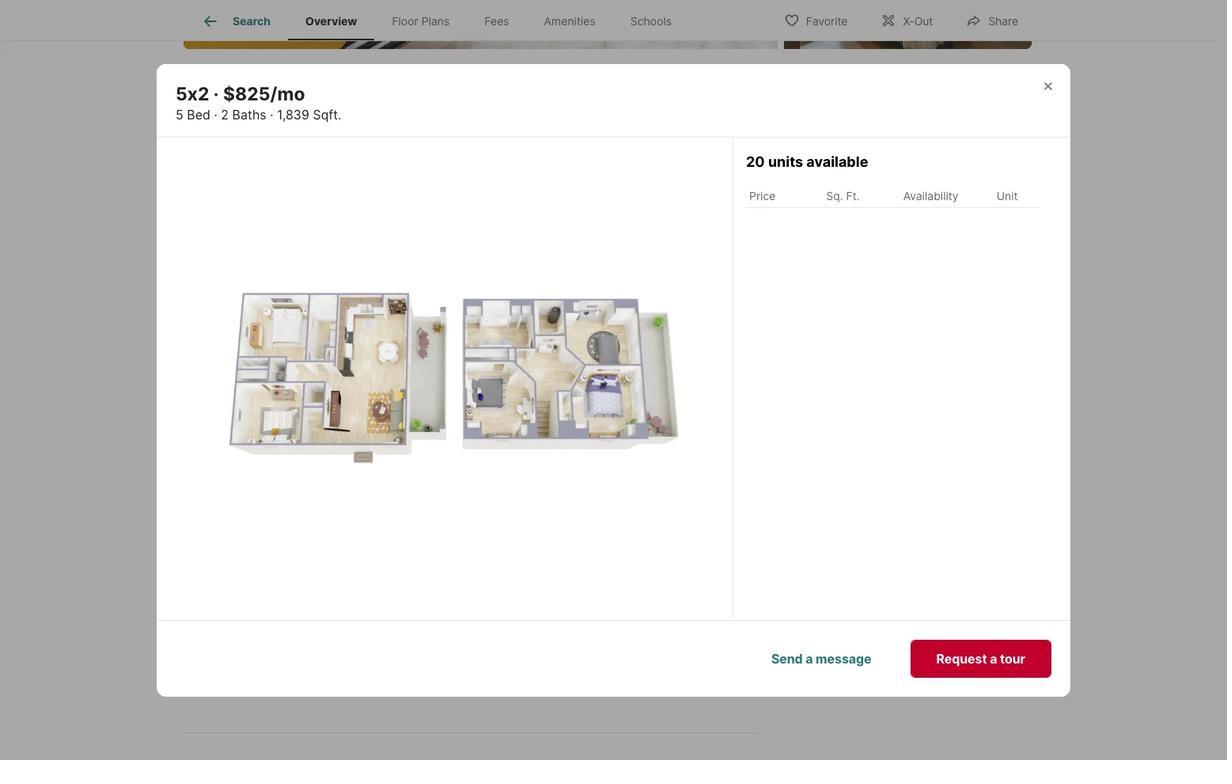 Task type: vqa. For each thing, say whether or not it's contained in the screenshot.
Send a message Button
yes



Task type: locate. For each thing, give the bounding box(es) containing it.
amenities
[[544, 14, 596, 28]]

0 vertical spatial request a tour
[[865, 148, 954, 163]]

price
[[184, 127, 214, 143], [750, 189, 776, 202]]

0 vertical spatial bed
[[187, 107, 211, 123]]

1 horizontal spatial message
[[904, 198, 959, 214]]

search link
[[201, 12, 271, 31]]

tour for the topmost request a tour button
[[928, 148, 954, 163]]

baths down club
[[372, 127, 406, 143]]

5x2 image
[[230, 154, 679, 603], [210, 433, 317, 508]]

5 beds
[[304, 103, 334, 143]]

tour inside the 5x2 · $825/mo dialog
[[1001, 651, 1026, 667]]

baths
[[232, 107, 267, 123], [372, 127, 406, 143]]

1 horizontal spatial price
[[750, 189, 776, 202]]

0 horizontal spatial request
[[865, 148, 915, 163]]

benedictine
[[211, 72, 285, 88]]

request
[[865, 148, 915, 163], [937, 651, 988, 667]]

request a tour button
[[804, 137, 1014, 175], [911, 640, 1052, 678]]

units
[[769, 154, 804, 170]]

1 vertical spatial baths
[[372, 127, 406, 143]]

0 vertical spatial tour
[[928, 148, 954, 163]]

1 vertical spatial 5 bed (1)
[[184, 377, 245, 393]]

street view
[[461, 13, 523, 27]]

club
[[383, 72, 410, 88]]

1 vertical spatial price
[[750, 189, 776, 202]]

5x2
[[176, 83, 209, 105], [355, 422, 375, 436]]

price down 20
[[750, 189, 776, 202]]

1 vertical spatial request
[[937, 651, 988, 667]]

2 image image from the left
[[785, 0, 1032, 49]]

search
[[233, 14, 271, 28]]

0 vertical spatial $825/mo
[[223, 83, 305, 105]]

1 image image from the left
[[184, 0, 778, 49]]

1 vertical spatial message
[[816, 651, 872, 667]]

0 vertical spatial tab list
[[184, 0, 702, 40]]

20 units available
[[747, 154, 869, 170]]

1 horizontal spatial tour
[[1001, 651, 1026, 667]]

bed inside tab
[[600, 315, 621, 329]]

1 horizontal spatial image image
[[785, 0, 1032, 49]]

0 vertical spatial 5 bed (1)
[[590, 315, 638, 329]]

0 horizontal spatial image image
[[184, 0, 778, 49]]

summary tab
[[187, 303, 472, 342]]

0 horizontal spatial message
[[816, 651, 872, 667]]

0 horizontal spatial baths
[[232, 107, 267, 123]]

n
[[318, 72, 328, 88]]

0 vertical spatial price
[[184, 127, 214, 143]]

5x2 image inside dialog
[[230, 154, 679, 603]]

1 vertical spatial send a message button
[[746, 640, 898, 678]]

$825/mo inside 5x2 · $825/mo 5 bed · 2 baths · 1,839 sqft.
[[223, 83, 305, 105]]

tab list
[[184, 0, 702, 40], [184, 299, 760, 345]]

a
[[918, 148, 926, 163], [893, 198, 901, 214], [806, 651, 813, 667], [991, 651, 998, 667]]

1 vertical spatial bed
[[600, 315, 621, 329]]

send
[[859, 198, 891, 214], [772, 651, 803, 667]]

0 vertical spatial send
[[859, 198, 891, 214]]

1 horizontal spatial request
[[937, 651, 988, 667]]

3d walkthrough button
[[196, 4, 332, 36]]

5x2 inside 5x2 · $825/mo 5 bed · 2 baths · 1,839 sqft.
[[176, 83, 209, 105]]

request inside the 5x2 · $825/mo dialog
[[937, 651, 988, 667]]

unit
[[997, 189, 1019, 202]]

·
[[214, 83, 219, 105], [214, 107, 218, 123], [270, 107, 274, 123]]

schools
[[631, 14, 672, 28]]

walkthrough
[[250, 13, 319, 27]]

0 horizontal spatial $825/mo
[[223, 83, 305, 105]]

bed
[[187, 107, 211, 123], [600, 315, 621, 329], [196, 377, 223, 393]]

image image
[[184, 0, 778, 49], [785, 0, 1032, 49]]

tour
[[928, 148, 954, 163], [1001, 651, 1026, 667]]

0 horizontal spatial price
[[184, 127, 214, 143]]

send a message
[[859, 198, 959, 214], [772, 651, 872, 667]]

the benedictine 800 n country club rd
[[184, 72, 430, 88]]

1 vertical spatial tour
[[1001, 651, 1026, 667]]

favorite
[[807, 14, 848, 27]]

1 tab list from the top
[[184, 0, 702, 40]]

5x2 image for 5x2
[[210, 433, 317, 508]]

map entry image
[[680, 68, 759, 148]]

overview tab
[[288, 2, 375, 40]]

0 vertical spatial request
[[865, 148, 915, 163]]

plans
[[422, 14, 450, 28]]

/mo
[[231, 103, 266, 125]]

request a tour inside the 5x2 · $825/mo dialog
[[937, 651, 1026, 667]]

1 horizontal spatial 5 bed (1)
[[590, 315, 638, 329]]

5x2 · $825/mo dialog
[[119, 64, 1071, 697]]

1 vertical spatial (1)
[[226, 377, 245, 393]]

request a tour for request a tour button to the bottom
[[937, 651, 1026, 667]]

1 vertical spatial tab list
[[184, 299, 760, 345]]

1 vertical spatial send a message
[[772, 651, 872, 667]]

5x2 $825/mo
[[355, 422, 420, 460]]

1 vertical spatial 5x2
[[355, 422, 375, 436]]

5
[[304, 103, 315, 125], [176, 107, 183, 123], [590, 315, 598, 329], [184, 377, 193, 393]]

sqft.
[[313, 107, 342, 123]]

request a tour
[[865, 148, 954, 163], [937, 651, 1026, 667]]

message
[[904, 198, 959, 214], [816, 651, 872, 667]]

1 horizontal spatial send
[[859, 198, 891, 214]]

· left 1,839
[[270, 107, 274, 123]]

(1) inside tab
[[624, 315, 638, 329]]

1 horizontal spatial baths
[[372, 127, 406, 143]]

2 tab list from the top
[[184, 299, 760, 345]]

1 horizontal spatial $825/mo
[[355, 444, 420, 460]]

beds
[[304, 127, 334, 143]]

5 bed (1)
[[590, 315, 638, 329], [184, 377, 245, 393]]

0 vertical spatial message
[[904, 198, 959, 214]]

send a message button inside the 5x2 · $825/mo dialog
[[746, 640, 898, 678]]

1 vertical spatial send
[[772, 651, 803, 667]]

view
[[496, 13, 523, 27]]

0 vertical spatial 5x2
[[176, 83, 209, 105]]

send a message button
[[804, 187, 1014, 225], [746, 640, 898, 678]]

bed inside 5x2 · $825/mo 5 bed · 2 baths · 1,839 sqft.
[[187, 107, 211, 123]]

message inside the 5x2 · $825/mo dialog
[[816, 651, 872, 667]]

5x2 inside 5x2 $825/mo
[[355, 422, 375, 436]]

1 horizontal spatial (1)
[[624, 315, 638, 329]]

fees tab
[[467, 2, 527, 40]]

video button
[[339, 4, 419, 36]]

0 vertical spatial baths
[[232, 107, 267, 123]]

message for send a message button inside the the 5x2 · $825/mo dialog
[[816, 651, 872, 667]]

(1)
[[624, 315, 638, 329], [226, 377, 245, 393]]

$825/mo
[[223, 83, 305, 105], [355, 444, 420, 460]]

0 horizontal spatial 5x2
[[176, 83, 209, 105]]

1 vertical spatial request a tour
[[937, 651, 1026, 667]]

0 horizontal spatial send
[[772, 651, 803, 667]]

baths right 2
[[232, 107, 267, 123]]

1 vertical spatial $825/mo
[[355, 444, 420, 460]]

price down $825
[[184, 127, 214, 143]]

1,839
[[277, 107, 310, 123]]

5x2 image for 20 units available
[[230, 154, 679, 603]]

0 horizontal spatial tour
[[928, 148, 954, 163]]

tab list containing summary
[[184, 299, 760, 345]]

1 horizontal spatial 5x2
[[355, 422, 375, 436]]

overview
[[306, 14, 357, 28]]

33 photos
[[952, 13, 1006, 27]]

0 vertical spatial (1)
[[624, 315, 638, 329]]

request for request a tour button to the bottom
[[937, 651, 988, 667]]



Task type: describe. For each thing, give the bounding box(es) containing it.
3d
[[232, 13, 247, 27]]

sq
[[444, 127, 460, 143]]

0 vertical spatial send a message
[[859, 198, 959, 214]]

request for the topmost request a tour button
[[865, 148, 915, 163]]

$825 /mo price
[[184, 103, 266, 143]]

tab list containing search
[[184, 0, 702, 40]]

tour for request a tour button to the bottom
[[1001, 651, 1026, 667]]

5 bed (1) tab
[[472, 303, 757, 342]]

· right the on the top of the page
[[214, 83, 219, 105]]

5x2 for ·
[[176, 83, 209, 105]]

20
[[747, 154, 765, 170]]

33 photos button
[[916, 4, 1020, 36]]

x-
[[904, 14, 915, 27]]

sq. ft.
[[827, 189, 860, 202]]

800
[[291, 72, 315, 88]]

· left 2
[[214, 107, 218, 123]]

street
[[461, 13, 494, 27]]

summary
[[305, 315, 354, 329]]

0 horizontal spatial (1)
[[226, 377, 245, 393]]

share
[[989, 14, 1019, 27]]

5 inside the 5 beds
[[304, 103, 315, 125]]

0 vertical spatial send a message button
[[804, 187, 1014, 225]]

floor plans tab
[[375, 2, 467, 40]]

schools tab
[[613, 2, 690, 40]]

favorite button
[[771, 4, 862, 36]]

the
[[184, 72, 208, 88]]

baths inside 5x2 · $825/mo 5 bed · 2 baths · 1,839 sqft.
[[232, 107, 267, 123]]

availability
[[904, 189, 959, 202]]

1 vertical spatial request a tour button
[[911, 640, 1052, 678]]

x-out button
[[868, 4, 947, 36]]

street view button
[[425, 4, 537, 36]]

2 vertical spatial bed
[[196, 377, 223, 393]]

photos
[[969, 13, 1006, 27]]

0 horizontal spatial 5 bed (1)
[[184, 377, 245, 393]]

share button
[[953, 4, 1032, 36]]

5 inside tab
[[590, 315, 598, 329]]

ft.
[[847, 189, 860, 202]]

request a tour for the topmost request a tour button
[[865, 148, 954, 163]]

sq.
[[827, 189, 844, 202]]

country
[[331, 72, 379, 88]]

send inside the 5x2 · $825/mo dialog
[[772, 651, 803, 667]]

5x2 · $825/mo 5 bed · 2 baths · 1,839 sqft.
[[176, 83, 342, 123]]

amenities tab
[[527, 2, 613, 40]]

sq ft
[[444, 127, 475, 143]]

fees
[[485, 14, 510, 28]]

x-out
[[904, 14, 934, 27]]

video
[[374, 13, 406, 27]]

message for topmost send a message button
[[904, 198, 959, 214]]

price inside the 5x2 · $825/mo dialog
[[750, 189, 776, 202]]

price inside the $825 /mo price
[[184, 127, 214, 143]]

send a message inside the 5x2 · $825/mo dialog
[[772, 651, 872, 667]]

5 inside 5x2 · $825/mo 5 bed · 2 baths · 1,839 sqft.
[[176, 107, 183, 123]]

out
[[915, 14, 934, 27]]

5x2 for $825/mo
[[355, 422, 375, 436]]

floor plans
[[392, 14, 450, 28]]

ft
[[463, 127, 475, 143]]

$825
[[184, 103, 231, 125]]

5 bed (1) inside 5 bed (1) tab
[[590, 315, 638, 329]]

rd
[[414, 72, 430, 88]]

3d walkthrough
[[232, 13, 319, 27]]

0 vertical spatial request a tour button
[[804, 137, 1014, 175]]

33
[[952, 13, 966, 27]]

available
[[807, 154, 869, 170]]

floor
[[392, 14, 419, 28]]

2
[[221, 107, 229, 123]]



